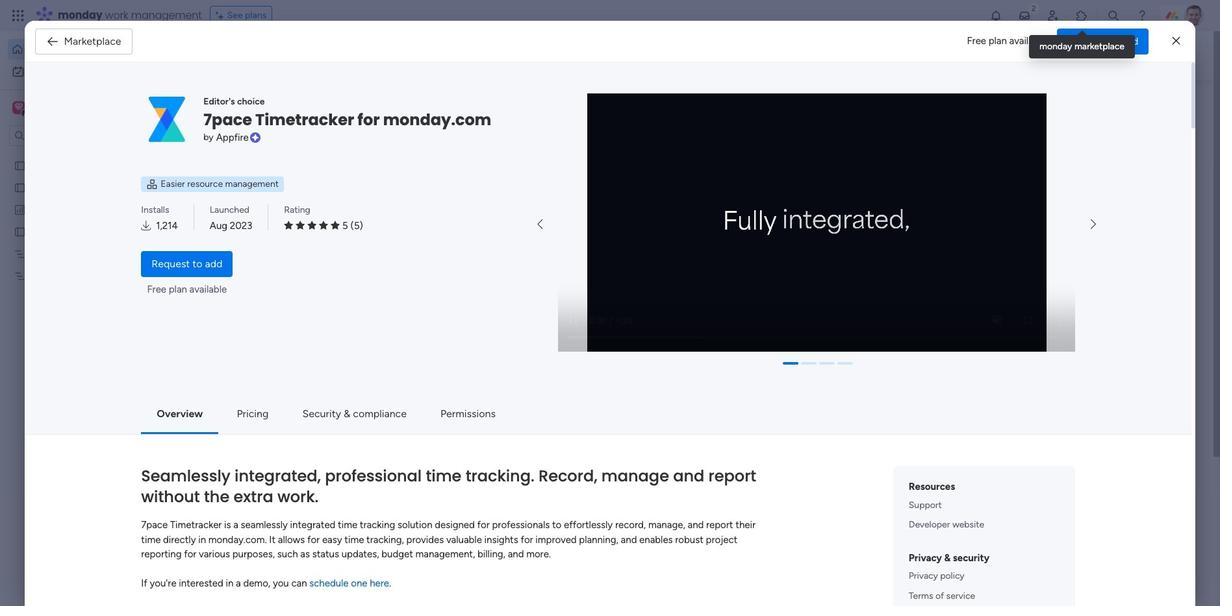 Task type: locate. For each thing, give the bounding box(es) containing it.
0 horizontal spatial star image
[[296, 221, 305, 231]]

marketplace arrow left image
[[538, 220, 543, 230]]

list box
[[0, 152, 166, 462]]

2 vertical spatial public board image
[[256, 396, 270, 411]]

help center element
[[967, 536, 1162, 588]]

2 image
[[1028, 1, 1039, 15]]

update feed image
[[1018, 9, 1031, 22]]

option
[[8, 39, 158, 60], [0, 154, 166, 156]]

star image
[[284, 221, 293, 231], [319, 221, 328, 231], [331, 221, 340, 231]]

1 horizontal spatial star image
[[307, 221, 316, 231]]

close recently visited image
[[240, 106, 255, 121]]

public board image
[[14, 159, 26, 172], [14, 181, 26, 194], [256, 396, 270, 411]]

dapulse x slim image
[[1172, 33, 1180, 49]]

quick search results list box
[[240, 121, 935, 453]]

0 horizontal spatial star image
[[284, 221, 293, 231]]

terry turtle image right help icon
[[1184, 5, 1204, 26]]

1 horizontal spatial terry turtle image
[[1184, 5, 1204, 26]]

terry turtle image
[[1184, 5, 1204, 26], [270, 581, 296, 607]]

1 star image from the left
[[284, 221, 293, 231]]

close update feed (inbox) image
[[240, 489, 255, 505]]

templates image image
[[978, 261, 1150, 351]]

option up workspace selection element
[[8, 39, 158, 60]]

0 horizontal spatial terry turtle image
[[270, 581, 296, 607]]

v2 download image
[[141, 219, 151, 234]]

1 horizontal spatial star image
[[319, 221, 328, 231]]

2 horizontal spatial star image
[[331, 221, 340, 231]]

star image
[[296, 221, 305, 231], [307, 221, 316, 231]]

monday marketplace image
[[1075, 9, 1088, 22]]

0 vertical spatial option
[[8, 39, 158, 60]]

3 star image from the left
[[331, 221, 340, 231]]

terry turtle image down terry turtle image
[[270, 581, 296, 607]]

public board image inside quick search results list box
[[256, 396, 270, 411]]

option down workspace selection element
[[0, 154, 166, 156]]

workspace image
[[14, 101, 23, 115]]



Task type: vqa. For each thing, say whether or not it's contained in the screenshot.
2 element
no



Task type: describe. For each thing, give the bounding box(es) containing it.
1 vertical spatial terry turtle image
[[270, 581, 296, 607]]

see plans image
[[215, 8, 227, 23]]

workspace selection element
[[12, 100, 108, 117]]

v2 bolt switch image
[[1078, 48, 1086, 63]]

v2 user feedback image
[[977, 48, 987, 63]]

1 vertical spatial public board image
[[14, 181, 26, 194]]

1 star image from the left
[[296, 221, 305, 231]]

easier resource management element
[[141, 176, 284, 192]]

marketplace arrow right image
[[1091, 220, 1096, 230]]

search everything image
[[1107, 9, 1120, 22]]

component image
[[256, 417, 268, 428]]

app logo image
[[141, 94, 193, 146]]

0 vertical spatial public board image
[[14, 159, 26, 172]]

workspace image
[[12, 101, 25, 115]]

help image
[[1136, 9, 1149, 22]]

1 vertical spatial option
[[0, 154, 166, 156]]

2 star image from the left
[[307, 221, 316, 231]]

public board image
[[14, 225, 26, 238]]

select product image
[[12, 9, 25, 22]]

2 star image from the left
[[319, 221, 328, 231]]

0 vertical spatial terry turtle image
[[1184, 5, 1204, 26]]

notifications image
[[989, 9, 1002, 22]]

public dashboard image
[[14, 203, 26, 216]]

terry turtle image
[[270, 534, 296, 560]]

invite members image
[[1047, 9, 1060, 22]]



